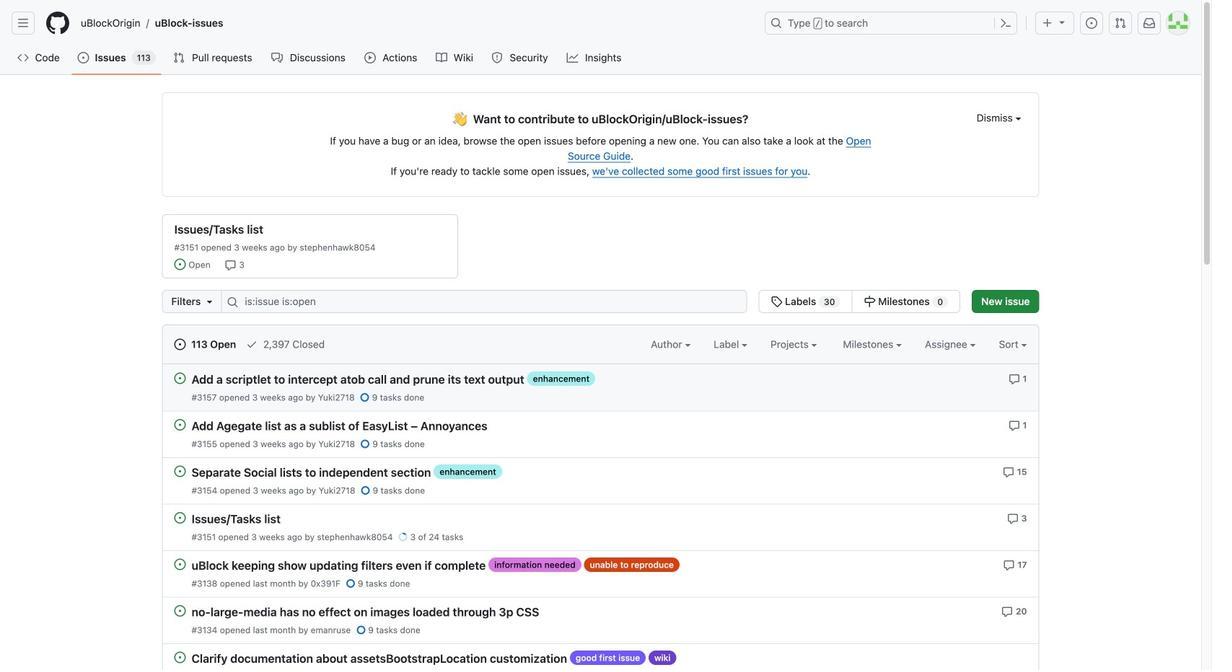 Task type: locate. For each thing, give the bounding box(es) containing it.
comment image for sixth open issue element from the bottom of the page
[[1009, 420, 1021, 432]]

None search field
[[162, 290, 961, 313]]

open issue image
[[174, 419, 186, 431], [174, 513, 186, 524], [174, 652, 186, 664]]

3 open issue element from the top
[[174, 466, 186, 478]]

open issue element
[[174, 373, 186, 384], [174, 419, 186, 431], [174, 466, 186, 478], [174, 512, 186, 524], [174, 559, 186, 571], [174, 605, 186, 617], [174, 652, 186, 664]]

open issue image for 7th open issue element from the top of the page
[[174, 652, 186, 664]]

issue opened image
[[1087, 17, 1098, 29], [78, 52, 89, 64], [174, 259, 186, 270], [174, 339, 186, 351]]

4 open issue image from the top
[[174, 606, 186, 617]]

book image
[[436, 52, 447, 64]]

code image
[[17, 52, 29, 64]]

1 open issue image from the top
[[174, 373, 186, 384]]

1 open issue image from the top
[[174, 419, 186, 431]]

2 vertical spatial open issue image
[[174, 652, 186, 664]]

comment discussion image
[[271, 52, 283, 64]]

list
[[75, 12, 757, 35]]

author image
[[685, 344, 691, 347]]

comment image
[[1004, 467, 1015, 479], [1008, 514, 1019, 525], [1004, 560, 1016, 572], [1002, 607, 1014, 618]]

1 vertical spatial open issue image
[[174, 513, 186, 524]]

git pull request image
[[1115, 17, 1127, 29], [173, 52, 185, 64]]

issue element
[[759, 290, 961, 313]]

3 open issue image from the top
[[174, 652, 186, 664]]

comment image for 7th open issue element from the bottom
[[1009, 374, 1021, 385]]

comment image
[[225, 260, 236, 271], [1009, 374, 1021, 385], [1009, 420, 1021, 432]]

5 open issue element from the top
[[174, 559, 186, 571]]

7 open issue element from the top
[[174, 652, 186, 664]]

0 vertical spatial open issue image
[[174, 419, 186, 431]]

check image
[[246, 339, 258, 351]]

1 horizontal spatial git pull request image
[[1115, 17, 1127, 29]]

2 open issue image from the top
[[174, 466, 186, 478]]

2 vertical spatial comment image
[[1009, 420, 1021, 432]]

plus image
[[1043, 17, 1054, 29]]

open issue image for 4th open issue element from the bottom
[[174, 513, 186, 524]]

command palette image
[[1001, 17, 1012, 29]]

1 vertical spatial git pull request image
[[173, 52, 185, 64]]

label image
[[742, 344, 748, 347]]

2 open issue image from the top
[[174, 513, 186, 524]]

1 vertical spatial comment image
[[1009, 374, 1021, 385]]

search image
[[227, 297, 238, 308]]

Search all issues text field
[[221, 290, 748, 313]]

tag image
[[771, 296, 783, 308]]

assignees image
[[971, 344, 977, 347]]

open issue image
[[174, 373, 186, 384], [174, 466, 186, 478], [174, 559, 186, 571], [174, 606, 186, 617]]



Task type: describe. For each thing, give the bounding box(es) containing it.
4 open issue element from the top
[[174, 512, 186, 524]]

homepage image
[[46, 12, 69, 35]]

Issues search field
[[221, 290, 748, 313]]

milestone image
[[865, 296, 876, 308]]

notifications image
[[1144, 17, 1156, 29]]

2 open issue element from the top
[[174, 419, 186, 431]]

1 open issue element from the top
[[174, 373, 186, 384]]

graph image
[[567, 52, 578, 64]]

triangle down image
[[204, 296, 215, 308]]

0 vertical spatial git pull request image
[[1115, 17, 1127, 29]]

0 horizontal spatial git pull request image
[[173, 52, 185, 64]]

play image
[[364, 52, 376, 64]]

triangle down image
[[1057, 16, 1069, 28]]

3 open issue image from the top
[[174, 559, 186, 571]]

6 open issue element from the top
[[174, 605, 186, 617]]

0 vertical spatial comment image
[[225, 260, 236, 271]]

open issue image for sixth open issue element from the bottom of the page
[[174, 419, 186, 431]]

shield image
[[492, 52, 503, 64]]



Task type: vqa. For each thing, say whether or not it's contained in the screenshot.
triangle down image
yes



